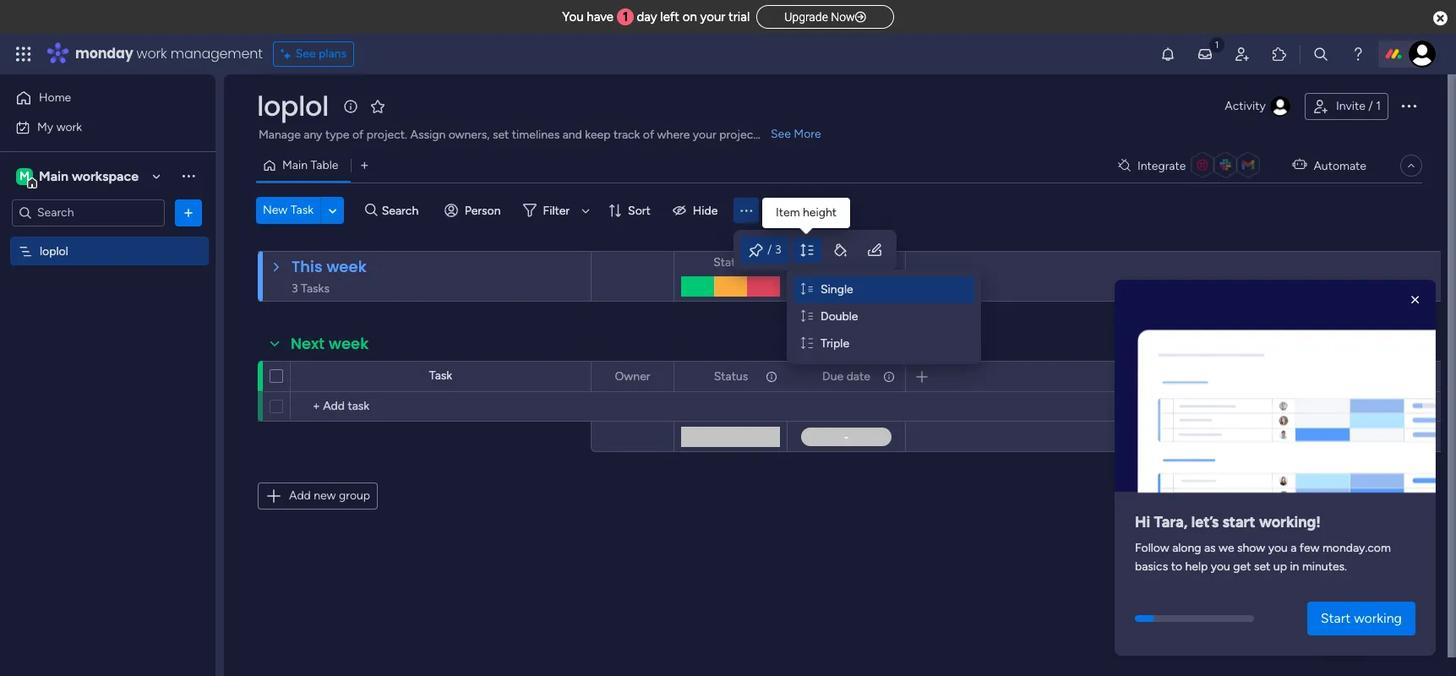 Task type: vqa. For each thing, say whether or not it's contained in the screenshot.
left
yes



Task type: describe. For each thing, give the bounding box(es) containing it.
my
[[37, 120, 53, 134]]

2 of from the left
[[643, 128, 654, 142]]

a
[[1291, 541, 1297, 556]]

hi
[[1135, 513, 1151, 532]]

let's
[[1192, 513, 1219, 532]]

1 for /
[[1376, 99, 1381, 113]]

dapulse rightstroke image
[[855, 11, 866, 24]]

on
[[683, 9, 697, 25]]

see for see plans
[[296, 46, 316, 61]]

+ Add task text field
[[299, 396, 583, 417]]

help button
[[1313, 628, 1372, 656]]

in
[[1290, 560, 1299, 574]]

follow along as we show you a few monday.com basics to help you get set up in minutes.
[[1135, 541, 1391, 574]]

week for next week
[[329, 333, 369, 354]]

basics
[[1135, 560, 1168, 574]]

see more link
[[769, 126, 823, 143]]

task inside button
[[291, 203, 314, 217]]

see more
[[771, 127, 821, 141]]

1 date from the top
[[847, 255, 870, 270]]

manage any type of project. assign owners, set timelines and keep track of where your project stands.
[[259, 128, 798, 142]]

project
[[719, 128, 758, 142]]

start working button
[[1307, 602, 1416, 636]]

assign
[[410, 128, 446, 142]]

item height
[[776, 205, 837, 220]]

height
[[803, 205, 837, 220]]

column information image for status
[[765, 370, 778, 383]]

you
[[562, 9, 584, 25]]

column information image for due date
[[882, 370, 896, 383]]

hide
[[693, 203, 718, 218]]

2 due date from the top
[[822, 369, 870, 383]]

see for see more
[[771, 127, 791, 141]]

home button
[[10, 85, 182, 112]]

/ 3 button
[[740, 237, 788, 264]]

status field for second due date 'field' from the top of the page
[[710, 367, 752, 386]]

0 vertical spatial your
[[700, 9, 725, 25]]

help
[[1327, 633, 1357, 650]]

home
[[39, 90, 71, 105]]

keep
[[585, 128, 611, 142]]

work for my
[[56, 120, 82, 134]]

autopilot image
[[1293, 154, 1307, 176]]

1 due date field from the top
[[818, 254, 875, 272]]

stands.
[[761, 128, 798, 142]]

item
[[776, 205, 800, 220]]

1 vertical spatial you
[[1211, 560, 1231, 574]]

workspace image
[[16, 167, 33, 186]]

see plans button
[[273, 41, 354, 67]]

see plans
[[296, 46, 347, 61]]

automate
[[1314, 158, 1367, 173]]

set inside follow along as we show you a few monday.com basics to help you get set up in minutes.
[[1254, 560, 1271, 574]]

start
[[1321, 610, 1351, 626]]

plans
[[319, 46, 347, 61]]

1 due date from the top
[[822, 255, 870, 270]]

new task button
[[256, 197, 320, 224]]

my work
[[37, 120, 82, 134]]

main for main table
[[282, 158, 308, 172]]

select product image
[[15, 46, 32, 63]]

options image
[[180, 204, 197, 221]]

as
[[1204, 541, 1216, 556]]

show board description image
[[341, 98, 361, 115]]

angle down image
[[329, 204, 337, 217]]

project.
[[367, 128, 407, 142]]

status for the status field related to second due date 'field' from the top of the page
[[714, 369, 748, 383]]

add to favorites image
[[369, 98, 386, 115]]

triple
[[821, 336, 849, 351]]

owners,
[[449, 128, 490, 142]]

this
[[292, 256, 323, 277]]

invite / 1 button
[[1305, 93, 1389, 120]]

close image
[[1407, 292, 1424, 308]]

dapulse close image
[[1433, 10, 1448, 27]]

1 vertical spatial your
[[693, 128, 717, 142]]

add view image
[[361, 159, 368, 172]]

loplol inside "list box"
[[40, 244, 68, 258]]

timelines
[[512, 128, 560, 142]]

1 image
[[1209, 35, 1225, 54]]

Next week field
[[287, 333, 373, 355]]

any
[[304, 128, 322, 142]]

integrate
[[1138, 158, 1186, 173]]

day
[[637, 9, 657, 25]]

sort button
[[601, 197, 661, 224]]

upgrade now
[[785, 10, 855, 24]]

new
[[263, 203, 288, 217]]

upgrade
[[785, 10, 828, 24]]

lottie animation image
[[1115, 287, 1436, 499]]

show
[[1237, 541, 1265, 556]]

manage
[[259, 128, 301, 142]]

trial
[[729, 9, 750, 25]]

where
[[657, 128, 690, 142]]

notifications image
[[1160, 46, 1177, 63]]

hide button
[[666, 197, 728, 224]]

collapse board header image
[[1405, 159, 1418, 172]]

working!
[[1259, 513, 1321, 532]]

m
[[19, 169, 30, 183]]

hi tara, let's start working!
[[1135, 513, 1321, 532]]

activity button
[[1218, 93, 1298, 120]]

options image
[[1399, 95, 1419, 116]]

arrow down image
[[576, 200, 596, 221]]

week for this week
[[327, 256, 367, 277]]

and
[[563, 128, 582, 142]]

/ inside button
[[1369, 99, 1373, 113]]

person
[[465, 203, 501, 218]]

working
[[1354, 610, 1402, 626]]

1 of from the left
[[352, 128, 364, 142]]

next
[[291, 333, 325, 354]]



Task type: locate. For each thing, give the bounding box(es) containing it.
add new group button
[[258, 483, 378, 510]]

you
[[1268, 541, 1288, 556], [1211, 560, 1231, 574]]

1 vertical spatial task
[[429, 369, 452, 383]]

1 horizontal spatial of
[[643, 128, 654, 142]]

2 date from the top
[[847, 369, 870, 383]]

of
[[352, 128, 364, 142], [643, 128, 654, 142]]

main workspace
[[39, 168, 139, 184]]

up
[[1274, 560, 1287, 574]]

Search in workspace field
[[35, 203, 141, 222]]

1 vertical spatial work
[[56, 120, 82, 134]]

invite / 1
[[1336, 99, 1381, 113]]

date down triple
[[847, 369, 870, 383]]

workspace selection element
[[16, 166, 141, 188]]

due date field down triple
[[818, 367, 875, 386]]

0 vertical spatial set
[[493, 128, 509, 142]]

item height single image
[[801, 282, 813, 297]]

1 vertical spatial loplol
[[40, 244, 68, 258]]

0 horizontal spatial loplol
[[40, 244, 68, 258]]

see left more
[[771, 127, 791, 141]]

1 vertical spatial see
[[771, 127, 791, 141]]

due date field up single
[[818, 254, 875, 272]]

loplol up manage
[[257, 87, 329, 125]]

main for main workspace
[[39, 168, 69, 184]]

now
[[831, 10, 855, 24]]

status field for 1st due date 'field' from the top
[[709, 254, 752, 272]]

0 horizontal spatial column information image
[[765, 370, 778, 383]]

1 left the day
[[623, 9, 628, 25]]

0 vertical spatial due date
[[822, 255, 870, 270]]

activity
[[1225, 99, 1266, 113]]

search everything image
[[1313, 46, 1330, 63]]

add new group
[[289, 489, 370, 503]]

due date up single
[[822, 255, 870, 270]]

2 status from the top
[[714, 369, 748, 383]]

owner
[[615, 369, 650, 383]]

week
[[327, 256, 367, 277], [329, 333, 369, 354]]

0 horizontal spatial set
[[493, 128, 509, 142]]

0 horizontal spatial see
[[296, 46, 316, 61]]

0 vertical spatial see
[[296, 46, 316, 61]]

few
[[1300, 541, 1320, 556]]

0 vertical spatial status
[[714, 255, 748, 270]]

type
[[325, 128, 349, 142]]

minutes.
[[1302, 560, 1347, 574]]

you left a
[[1268, 541, 1288, 556]]

status for the status field corresponding to 1st due date 'field' from the top
[[714, 255, 748, 270]]

2 due date field from the top
[[818, 367, 875, 386]]

due date
[[822, 255, 870, 270], [822, 369, 870, 383]]

column information image
[[765, 370, 778, 383], [882, 370, 896, 383]]

see inside see plans "button"
[[296, 46, 316, 61]]

/ right invite
[[1369, 99, 1373, 113]]

2 status field from the top
[[710, 367, 752, 386]]

your right where
[[693, 128, 717, 142]]

1 for have
[[623, 9, 628, 25]]

you down we
[[1211, 560, 1231, 574]]

/
[[1369, 99, 1373, 113], [767, 243, 772, 257]]

monday
[[75, 44, 133, 63]]

work right my
[[56, 120, 82, 134]]

1 right invite
[[1376, 99, 1381, 113]]

1 vertical spatial /
[[767, 243, 772, 257]]

0 horizontal spatial task
[[291, 203, 314, 217]]

date up single
[[847, 255, 870, 270]]

person button
[[438, 197, 511, 224]]

1 inside invite / 1 button
[[1376, 99, 1381, 113]]

this week
[[292, 256, 367, 277]]

due down triple
[[822, 369, 844, 383]]

loplol down search in workspace field
[[40, 244, 68, 258]]

1 vertical spatial due date field
[[818, 367, 875, 386]]

1 due from the top
[[822, 255, 844, 270]]

v2 search image
[[365, 201, 378, 220]]

0 vertical spatial 1
[[623, 9, 628, 25]]

0 vertical spatial due
[[822, 255, 844, 270]]

main table button
[[256, 152, 351, 179]]

see left plans
[[296, 46, 316, 61]]

1 vertical spatial date
[[847, 369, 870, 383]]

your right the on
[[700, 9, 725, 25]]

2 due from the top
[[822, 369, 844, 383]]

help image
[[1350, 46, 1367, 63]]

see inside see more link
[[771, 127, 791, 141]]

workspace
[[72, 168, 139, 184]]

1 horizontal spatial 1
[[1376, 99, 1381, 113]]

group
[[339, 489, 370, 503]]

1 horizontal spatial see
[[771, 127, 791, 141]]

due up single
[[822, 255, 844, 270]]

start working
[[1321, 610, 1402, 626]]

main inside button
[[282, 158, 308, 172]]

1 vertical spatial 1
[[1376, 99, 1381, 113]]

start
[[1223, 513, 1256, 532]]

Search field
[[378, 199, 428, 222]]

add
[[289, 489, 311, 503]]

0 vertical spatial work
[[137, 44, 167, 63]]

work inside 'button'
[[56, 120, 82, 134]]

set
[[493, 128, 509, 142], [1254, 560, 1271, 574]]

of right track
[[643, 128, 654, 142]]

lottie animation element
[[1115, 280, 1436, 499]]

due
[[822, 255, 844, 270], [822, 369, 844, 383]]

0 vertical spatial you
[[1268, 541, 1288, 556]]

This week field
[[287, 256, 371, 278]]

1 vertical spatial due
[[822, 369, 844, 383]]

week right next
[[329, 333, 369, 354]]

0 vertical spatial loplol
[[257, 87, 329, 125]]

your
[[700, 9, 725, 25], [693, 128, 717, 142]]

have
[[587, 9, 614, 25]]

1 vertical spatial week
[[329, 333, 369, 354]]

invite
[[1336, 99, 1366, 113]]

main right workspace image
[[39, 168, 69, 184]]

0 vertical spatial due date field
[[818, 254, 875, 272]]

task up + add task text field
[[429, 369, 452, 383]]

/ left 3
[[767, 243, 772, 257]]

1 horizontal spatial work
[[137, 44, 167, 63]]

set left up
[[1254, 560, 1271, 574]]

0 vertical spatial /
[[1369, 99, 1373, 113]]

1 status from the top
[[714, 255, 748, 270]]

get
[[1233, 560, 1251, 574]]

1 horizontal spatial /
[[1369, 99, 1373, 113]]

1 vertical spatial set
[[1254, 560, 1271, 574]]

due date down triple
[[822, 369, 870, 383]]

loplol field
[[253, 87, 333, 125]]

monday.com
[[1323, 541, 1391, 556]]

0 horizontal spatial 1
[[623, 9, 628, 25]]

0 horizontal spatial work
[[56, 120, 82, 134]]

of right type
[[352, 128, 364, 142]]

progress bar
[[1135, 615, 1155, 622]]

work
[[137, 44, 167, 63], [56, 120, 82, 134]]

main inside workspace selection 'element'
[[39, 168, 69, 184]]

more
[[794, 127, 821, 141]]

1 vertical spatial status
[[714, 369, 748, 383]]

1 horizontal spatial main
[[282, 158, 308, 172]]

loplol list box
[[0, 233, 216, 494]]

upgrade now link
[[757, 5, 894, 29]]

to
[[1171, 560, 1182, 574]]

0 horizontal spatial of
[[352, 128, 364, 142]]

tara,
[[1154, 513, 1188, 532]]

work right monday
[[137, 44, 167, 63]]

single
[[821, 282, 853, 297]]

along
[[1172, 541, 1201, 556]]

filter button
[[516, 197, 596, 224]]

main
[[282, 158, 308, 172], [39, 168, 69, 184]]

dapulse integrations image
[[1118, 159, 1131, 172]]

new task
[[263, 203, 314, 217]]

Due date field
[[818, 254, 875, 272], [818, 367, 875, 386]]

Owner field
[[611, 367, 655, 386]]

0 horizontal spatial /
[[767, 243, 772, 257]]

week right this
[[327, 256, 367, 277]]

0 vertical spatial status field
[[709, 254, 752, 272]]

management
[[170, 44, 263, 63]]

1 vertical spatial status field
[[710, 367, 752, 386]]

inbox image
[[1197, 46, 1214, 63]]

help
[[1185, 560, 1208, 574]]

sort
[[628, 203, 651, 218]]

1 horizontal spatial loplol
[[257, 87, 329, 125]]

1 horizontal spatial set
[[1254, 560, 1271, 574]]

tara schultz image
[[1409, 41, 1436, 68]]

main table
[[282, 158, 338, 172]]

follow
[[1135, 541, 1170, 556]]

task
[[291, 203, 314, 217], [429, 369, 452, 383]]

1 horizontal spatial you
[[1268, 541, 1288, 556]]

0 horizontal spatial you
[[1211, 560, 1231, 574]]

workspace options image
[[180, 168, 197, 184]]

status
[[714, 255, 748, 270], [714, 369, 748, 383]]

/ 3
[[767, 243, 781, 257]]

task right new
[[291, 203, 314, 217]]

option
[[0, 236, 216, 239]]

1 horizontal spatial task
[[429, 369, 452, 383]]

table
[[311, 158, 338, 172]]

apps image
[[1271, 46, 1288, 63]]

/ inside 'popup button'
[[767, 243, 772, 257]]

track
[[614, 128, 640, 142]]

item height triple image
[[801, 336, 813, 351]]

3
[[775, 243, 781, 257]]

0 vertical spatial date
[[847, 255, 870, 270]]

next week
[[291, 333, 369, 354]]

2 column information image from the left
[[882, 370, 896, 383]]

monday work management
[[75, 44, 263, 63]]

you have 1 day left on your trial
[[562, 9, 750, 25]]

1 status field from the top
[[709, 254, 752, 272]]

0 vertical spatial week
[[327, 256, 367, 277]]

0 horizontal spatial main
[[39, 168, 69, 184]]

left
[[660, 9, 680, 25]]

1 column information image from the left
[[765, 370, 778, 383]]

invite members image
[[1234, 46, 1251, 63]]

1 vertical spatial due date
[[822, 369, 870, 383]]

filter
[[543, 203, 570, 218]]

set right owners,
[[493, 128, 509, 142]]

0 vertical spatial task
[[291, 203, 314, 217]]

we
[[1219, 541, 1234, 556]]

my work button
[[10, 114, 182, 141]]

new
[[314, 489, 336, 503]]

1 horizontal spatial column information image
[[882, 370, 896, 383]]

Status field
[[709, 254, 752, 272], [710, 367, 752, 386]]

item height double image
[[801, 309, 813, 324]]

menu image
[[739, 202, 755, 218]]

main left table on the top of page
[[282, 158, 308, 172]]

loplol
[[257, 87, 329, 125], [40, 244, 68, 258]]

work for monday
[[137, 44, 167, 63]]

double
[[821, 309, 858, 324]]



